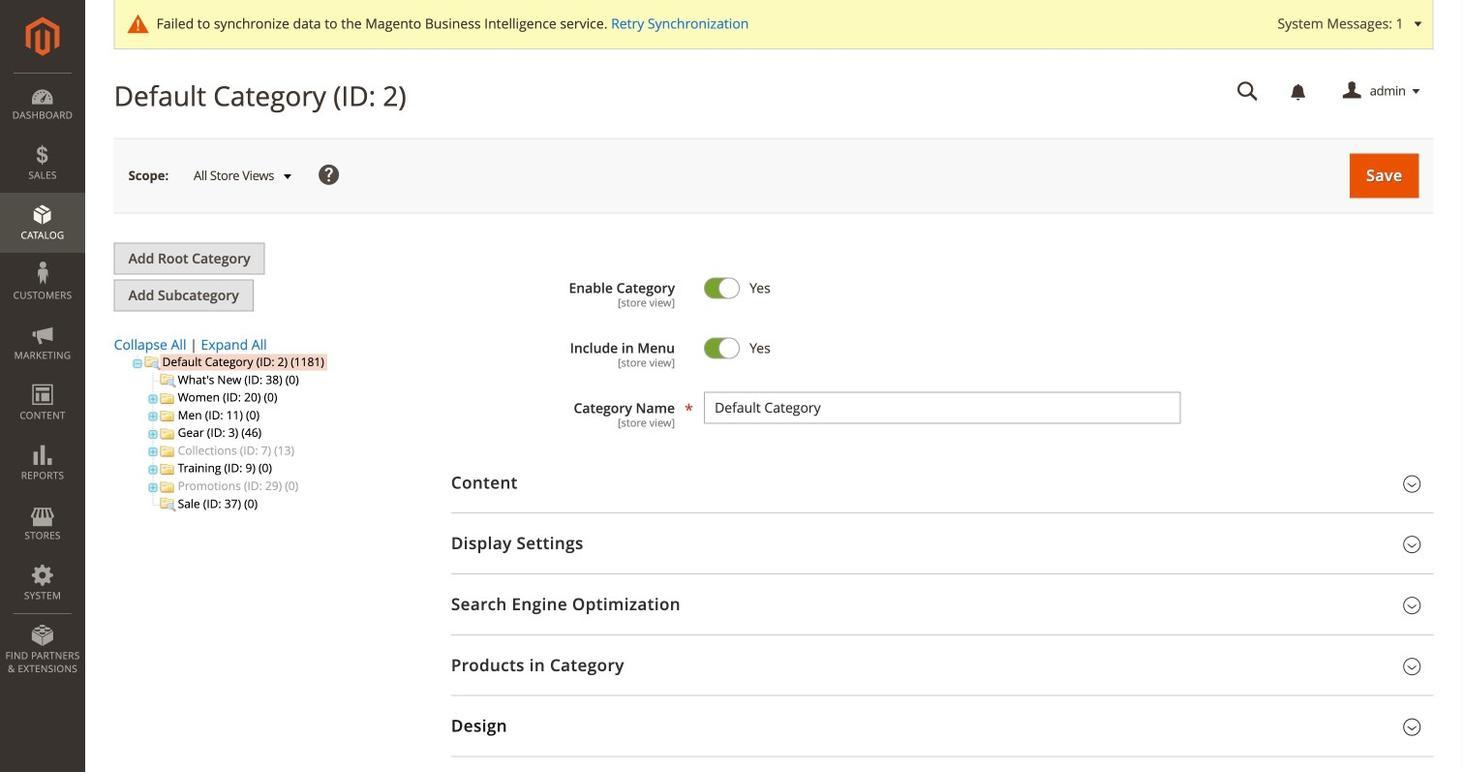 Task type: locate. For each thing, give the bounding box(es) containing it.
magento admin panel image
[[26, 16, 60, 56]]

menu bar
[[0, 73, 85, 685]]

None text field
[[1224, 75, 1273, 109], [704, 392, 1181, 424], [1224, 75, 1273, 109], [704, 392, 1181, 424]]



